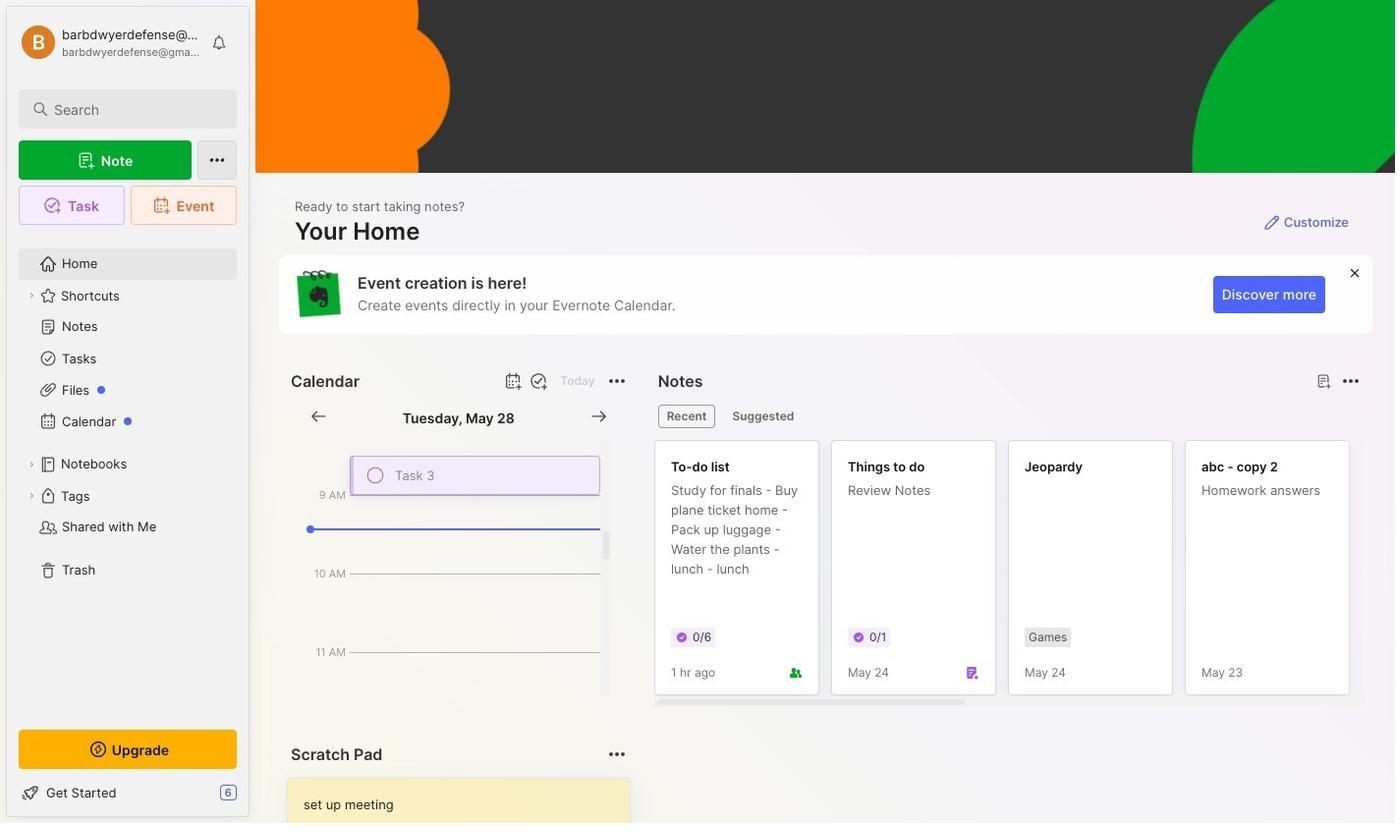 Task type: describe. For each thing, give the bounding box(es) containing it.
click to collapse image
[[248, 787, 263, 811]]

more actions image
[[605, 743, 629, 767]]

expand tags image
[[26, 490, 37, 502]]

none search field inside main element
[[54, 97, 219, 121]]

expand notebooks image
[[26, 459, 37, 471]]

Start writing… text field
[[304, 779, 629, 824]]

Search text field
[[54, 100, 219, 119]]

1 more actions image from the left
[[605, 370, 629, 393]]

tree inside main element
[[7, 237, 249, 712]]

2 tab from the left
[[724, 405, 803, 428]]

new task image
[[529, 371, 549, 391]]



Task type: locate. For each thing, give the bounding box(es) containing it.
0 horizontal spatial more actions image
[[605, 370, 629, 393]]

None checkbox
[[395, 467, 593, 484]]

1 horizontal spatial more actions image
[[1339, 370, 1363, 393]]

tab list
[[658, 405, 1357, 428]]

0 horizontal spatial tab
[[658, 405, 716, 428]]

new evernote calendar event image
[[501, 370, 525, 393]]

more actions image
[[605, 370, 629, 393], [1339, 370, 1363, 393]]

1 tab from the left
[[658, 405, 716, 428]]

1 horizontal spatial tab
[[724, 405, 803, 428]]

None search field
[[54, 97, 219, 121]]

2 more actions image from the left
[[1339, 370, 1363, 393]]

main element
[[0, 0, 256, 824]]

Help and Learning task checklist field
[[7, 777, 249, 809]]

Account field
[[19, 23, 200, 62]]

More actions field
[[603, 368, 631, 395], [1338, 368, 1365, 395], [603, 741, 631, 769]]

tab
[[658, 405, 716, 428], [724, 405, 803, 428]]

row group
[[654, 440, 1395, 708]]

tree
[[7, 237, 249, 712]]

Choose date to view field
[[403, 405, 515, 428]]



Task type: vqa. For each thing, say whether or not it's contained in the screenshot.
leftmost tab
yes



